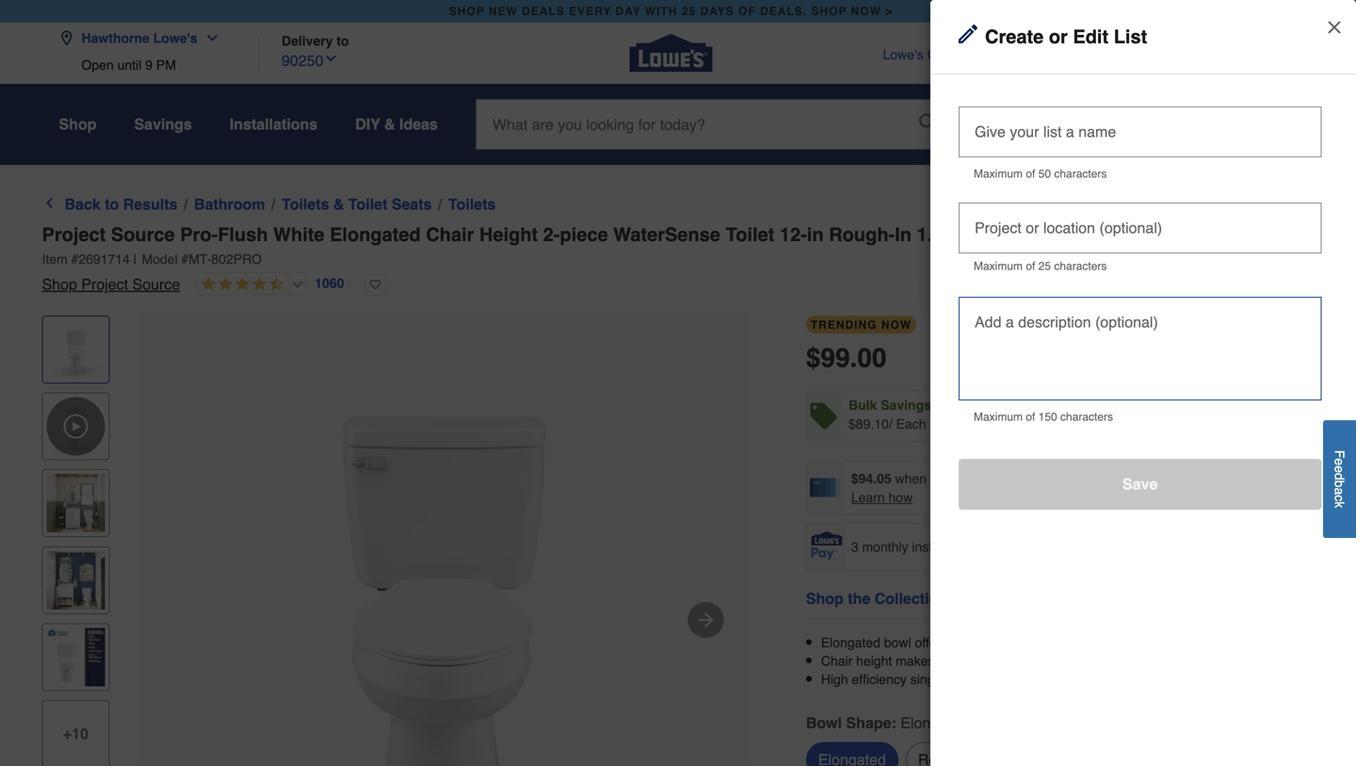 Task type: describe. For each thing, give the bounding box(es) containing it.
lowes pay logo image
[[808, 531, 846, 560]]

the
[[848, 590, 871, 607]]

source for project source pro-flush white elongated chair height 2-piece watersense toilet 12-in rough-in 1.29-gpf item # 2691714 | model # mt-802pro
[[111, 224, 175, 245]]

4.5 stars image
[[196, 276, 284, 294]]

c
[[1333, 495, 1348, 501]]

bulk
[[849, 398, 878, 413]]

shop new deals every day with 25 days of deals. shop now >
[[449, 5, 894, 18]]

0 horizontal spatial 25
[[682, 5, 697, 18]]

back to results
[[65, 196, 178, 213]]

on
[[1073, 471, 1088, 486]]

ideal
[[970, 635, 998, 650]]

sitting
[[939, 654, 973, 669]]

project source
[[1037, 95, 1130, 110]]

project source pro-flush white elongated chair height 2-piece watersense toilet 12-in rough-in 1.29-gpf item # 2691714 | model # mt-802pro
[[42, 224, 999, 267]]

& for diy
[[385, 115, 395, 133]]

back to results link
[[42, 193, 178, 216]]

height
[[857, 654, 893, 669]]

in inside pro-flush white elongated chair height 2-piece watersense toilet 12-in rough-in 1.29-gpf
[[1312, 118, 1323, 133]]

you inside bulk savings $89.10/ each (10.0% off) when you buy 3+
[[1037, 417, 1058, 432]]

in inside pro-flush white elongated chair height 2-piece watersense toilet 12-in rough-in 1.29-gpf
[[1254, 118, 1265, 133]]

learn how button
[[852, 488, 913, 507]]

notifications
[[1090, 137, 1151, 151]]

ideas
[[400, 115, 438, 133]]

1 vertical spatial for
[[1149, 654, 1165, 669]]

of
[[739, 5, 757, 18]]

of right installments
[[986, 539, 997, 554]]

height inside project source pro-flush white elongated chair height 2-piece watersense toilet 12-in rough-in 1.29-gpf item # 2691714 | model # mt-802pro
[[480, 224, 538, 245]]

to for save
[[1008, 18, 1022, 36]]

toilets & toilet seats link
[[282, 193, 432, 216]]

fluidmaster
[[1143, 672, 1212, 687]]

1 # from the left
[[71, 252, 79, 267]]

center
[[967, 47, 1006, 62]]

shape
[[847, 714, 892, 732]]

close image for save to list
[[1326, 18, 1345, 37]]

k
[[1333, 501, 1348, 508]]

source for project source
[[1085, 95, 1130, 110]]

to for delivery
[[337, 33, 349, 49]]

days
[[701, 5, 735, 18]]

8
[[1279, 104, 1285, 117]]

.
[[851, 343, 858, 373]]

50
[[1039, 167, 1052, 180]]

b
[[1333, 480, 1348, 487]]

90250 button
[[282, 48, 339, 72]]

lowe's credit center
[[884, 47, 1006, 62]]

4 title image from the top
[[47, 628, 105, 686]]

search image
[[920, 113, 939, 132]]

description text field
[[967, 323, 1315, 391]]

mt-
[[189, 252, 211, 267]]

f
[[1333, 450, 1348, 458]]

bathroom link
[[194, 193, 265, 216]]

bulk savings $89.10/ each (10.0% off) when you buy 3+
[[849, 398, 1101, 432]]

save button
[[959, 459, 1322, 510]]

makes
[[896, 654, 935, 669]]

how
[[889, 490, 913, 505]]

single
[[911, 672, 945, 687]]

up
[[1091, 654, 1106, 669]]

buy
[[1061, 417, 1083, 432]]

gpf inside project source pro-flush white elongated chair height 2-piece watersense toilet 12-in rough-in 1.29-gpf item # 2691714 | model # mt-802pro
[[960, 224, 999, 245]]

1 vertical spatial toilet
[[349, 196, 388, 213]]

efficiency
[[852, 672, 907, 687]]

maximum of 50 characters
[[974, 167, 1108, 180]]

pro- inside project source pro-flush white elongated chair height 2-piece watersense toilet 12-in rough-in 1.29-gpf item # 2691714 | model # mt-802pro
[[180, 224, 218, 245]]

maximum for maximum of 50 characters
[[974, 167, 1023, 180]]

& for toilets
[[334, 196, 344, 213]]

with
[[645, 5, 678, 18]]

toilets for toilets & toilet seats
[[282, 196, 329, 213]]

installments
[[913, 539, 982, 554]]

arrow right image
[[695, 609, 718, 631]]

edit image
[[959, 25, 978, 43]]

savings inside bulk savings $89.10/ each (10.0% off) when you buy 3+
[[881, 398, 932, 413]]

chair inside pro-flush white elongated chair height 2-piece watersense toilet 12-in rough-in 1.29-gpf
[[1295, 95, 1326, 110]]

shop the collection link
[[806, 588, 948, 610]]

my lists link
[[1028, 109, 1069, 151]]

items
[[1030, 217, 1067, 235]]

1060
[[315, 276, 344, 291]]

pro- inside pro-flush white elongated chair height 2-piece watersense toilet 12-in rough-in 1.29-gpf
[[1133, 95, 1158, 110]]

bowl
[[806, 714, 842, 732]]

0 horizontal spatial list
[[1027, 18, 1053, 36]]

savings
[[1025, 471, 1070, 486]]

save to list
[[969, 18, 1053, 36]]

location image
[[59, 31, 74, 46]]

diy & ideas
[[355, 115, 438, 133]]

shop for shop
[[59, 115, 97, 133]]

2- inside pro-flush white elongated chair height 2-piece watersense toilet 12-in rough-in 1.29-gpf
[[1078, 118, 1090, 133]]

lowe's home improvement logo image
[[630, 12, 713, 95]]

chair inside project source pro-flush white elongated chair height 2-piece watersense toilet 12-in rough-in 1.29-gpf item # 2691714 | model # mt-802pro
[[426, 224, 474, 245]]

a
[[1333, 487, 1348, 495]]

gpf inside pro-flush white elongated chair height 2-piece watersense toilet 12-in rough-in 1.29-gpf
[[1067, 140, 1094, 155]]

lowe's inside button
[[153, 31, 198, 46]]

99
[[821, 343, 851, 373]]

my lists
[[1028, 137, 1069, 150]]

in inside project source pro-flush white elongated chair height 2-piece watersense toilet 12-in rough-in 1.29-gpf item # 2691714 | model # mt-802pro
[[895, 224, 912, 245]]

flush inside pro-flush white elongated chair height 2-piece watersense toilet 12-in rough-in 1.29-gpf
[[1158, 95, 1191, 110]]

adults
[[1201, 654, 1236, 669]]

d
[[1333, 473, 1348, 480]]

toilet inside project source pro-flush white elongated chair height 2-piece watersense toilet 12-in rough-in 1.29-gpf item # 2691714 | model # mt-802pro
[[726, 224, 775, 245]]

toilets & toilet seats
[[282, 196, 432, 213]]

3
[[852, 539, 859, 554]]

deals
[[522, 5, 565, 18]]

watersense inside project source pro-flush white elongated chair height 2-piece watersense toilet 12-in rough-in 1.29-gpf item # 2691714 | model # mt-802pro
[[614, 224, 721, 245]]

monthly
[[863, 539, 909, 554]]

yard items
[[995, 217, 1067, 235]]

learn
[[852, 490, 885, 505]]

installations button
[[230, 107, 318, 141]]

2 vertical spatial project
[[81, 276, 128, 293]]

$ 99 . 00
[[806, 343, 887, 373]]

>
[[886, 5, 894, 18]]

height inside pro-flush white elongated chair height 2-piece watersense toilet 12-in rough-in 1.29-gpf
[[1037, 118, 1075, 133]]

3 title image from the top
[[47, 551, 105, 609]]

rough- inside project source pro-flush white elongated chair height 2-piece watersense toilet 12-in rough-in 1.29-gpf item # 2691714 | model # mt-802pro
[[829, 224, 895, 245]]

results
[[123, 196, 178, 213]]

elongated bowl offers an ideal solution for smaller bathrooms and powder rooms chair height makes sitting down and standing up easier for most adults high efficiency single flush 1.28 gpf/4.8 lpf  powered by fluidmaster
[[822, 635, 1291, 687]]

heart outline image
[[364, 273, 387, 296]]

gpf/4.8
[[1010, 672, 1050, 687]]

now inside shop new deals every day with 25 days of deals. shop now > link
[[852, 5, 882, 18]]

hawthorne
[[82, 31, 150, 46]]

of for 150
[[1027, 410, 1036, 424]]

1 vertical spatial now
[[882, 319, 912, 332]]

credit
[[928, 47, 963, 62]]

choose
[[956, 471, 998, 486]]

project for project source
[[1037, 95, 1081, 110]]

powered
[[1072, 672, 1122, 687]]

1 horizontal spatial lowe's
[[884, 47, 924, 62]]

0 horizontal spatial for
[[1051, 635, 1066, 650]]

day.
[[1237, 471, 1261, 486]]

0 horizontal spatial savings
[[134, 115, 192, 133]]

$94.05
[[852, 471, 892, 486]]

1.29- inside pro-flush white elongated chair height 2-piece watersense toilet 12-in rough-in 1.29-gpf
[[1037, 140, 1067, 155]]

yard
[[995, 217, 1026, 235]]

when inside bulk savings $89.10/ each (10.0% off) when you buy 3+
[[1001, 417, 1033, 432]]

|
[[134, 252, 137, 267]]

2- inside project source pro-flush white elongated chair height 2-piece watersense toilet 12-in rough-in 1.29-gpf item # 2691714 | model # mt-802pro
[[544, 224, 560, 245]]

my
[[1028, 137, 1043, 150]]

bowl
[[885, 635, 912, 650]]

2 e from the top
[[1333, 465, 1348, 473]]

easier
[[1110, 654, 1146, 669]]

location text field
[[967, 203, 1315, 244]]

chair inside elongated bowl offers an ideal solution for smaller bathrooms and powder rooms chair height makes sitting down and standing up easier for most adults high efficiency single flush 1.28 gpf/4.8 lpf  powered by fluidmaster
[[822, 654, 853, 669]]

you inside $94.05 when you choose 5% savings on eligible purchases every day. learn how
[[931, 471, 952, 486]]

item
[[42, 252, 68, 267]]

savings button
[[134, 107, 192, 141]]



Task type: locate. For each thing, give the bounding box(es) containing it.
1 horizontal spatial savings
[[881, 398, 932, 413]]

0 horizontal spatial toilet
[[349, 196, 388, 213]]

1.29- left yard
[[917, 224, 960, 245]]

shop for shop project source
[[42, 276, 77, 293]]

lowe's credit center link
[[884, 45, 1006, 64]]

lowe's home improvement notification center image
[[1111, 110, 1133, 133]]

heart outline image
[[946, 20, 961, 35]]

&
[[385, 115, 395, 133], [334, 196, 344, 213]]

diy & ideas button
[[355, 107, 438, 141]]

0 vertical spatial watersense
[[1125, 118, 1197, 133]]

characters right 150
[[1061, 410, 1114, 424]]

source down model
[[132, 276, 180, 293]]

0 vertical spatial &
[[385, 115, 395, 133]]

0 vertical spatial pro-
[[1133, 95, 1158, 110]]

chair right 8
[[1295, 95, 1326, 110]]

1 horizontal spatial white
[[1194, 95, 1228, 110]]

when inside $94.05 when you choose 5% savings on eligible purchases every day. learn how
[[896, 471, 927, 486]]

piece up the item number 2 6 9 1 7 1 4 and model number m t - 8 0 2 p r o element
[[560, 224, 608, 245]]

0 horizontal spatial save
[[969, 18, 1004, 36]]

camera image
[[962, 115, 981, 134]]

0 horizontal spatial you
[[931, 471, 952, 486]]

height up lists
[[1037, 118, 1075, 133]]

list
[[1027, 18, 1053, 36], [1114, 26, 1148, 48]]

802pro
[[211, 252, 262, 267]]

2 vertical spatial characters
[[1061, 410, 1114, 424]]

in
[[1312, 118, 1323, 133], [895, 224, 912, 245]]

0 horizontal spatial to
[[105, 196, 119, 213]]

pro-flush white elongated chair height 2-piece watersense toilet 12-in rough-in 1.29-gpf
[[1037, 95, 1326, 155]]

rough- up trending now
[[829, 224, 895, 245]]

2 vertical spatial source
[[132, 276, 180, 293]]

+10
[[63, 725, 89, 743]]

toilets link
[[449, 193, 496, 216]]

0 vertical spatial toilet
[[1201, 118, 1232, 133]]

flush up 802pro
[[218, 224, 268, 245]]

0 horizontal spatial 12-
[[780, 224, 807, 245]]

and down solution
[[1012, 654, 1034, 669]]

0 vertical spatial 2-
[[1078, 118, 1090, 133]]

eligible
[[1092, 471, 1133, 486]]

2 # from the left
[[181, 252, 189, 267]]

& right diy
[[385, 115, 395, 133]]

0 vertical spatial source
[[1085, 95, 1130, 110]]

& inside button
[[385, 115, 395, 133]]

list right edit
[[1114, 26, 1148, 48]]

flush inside project source pro-flush white elongated chair height 2-piece watersense toilet 12-in rough-in 1.29-gpf item # 2691714 | model # mt-802pro
[[218, 224, 268, 245]]

0 vertical spatial 25
[[682, 5, 697, 18]]

1 vertical spatial rough-
[[829, 224, 895, 245]]

1 vertical spatial chair
[[426, 224, 474, 245]]

chevron down image
[[198, 31, 220, 46], [324, 51, 339, 66]]

in inside project source pro-flush white elongated chair height 2-piece watersense toilet 12-in rough-in 1.29-gpf item # 2691714 | model # mt-802pro
[[807, 224, 824, 245]]

bathrooms
[[1116, 635, 1178, 650]]

rough- inside pro-flush white elongated chair height 2-piece watersense toilet 12-in rough-in 1.29-gpf
[[1268, 118, 1312, 133]]

2 toilets from the left
[[449, 196, 496, 213]]

0 vertical spatial now
[[852, 5, 882, 18]]

0 horizontal spatial in
[[807, 224, 824, 245]]

flush right lowe's home improvement notification center icon
[[1158, 95, 1191, 110]]

close image for create or edit list
[[1326, 18, 1345, 37]]

hawthorne lowe's
[[82, 31, 198, 46]]

characters right 50
[[1055, 167, 1108, 180]]

collection
[[875, 590, 948, 607]]

(10.0%
[[930, 417, 972, 432]]

of for 50
[[1027, 167, 1036, 180]]

1 vertical spatial 2-
[[544, 224, 560, 245]]

save for save
[[1123, 475, 1158, 493]]

save
[[969, 18, 1004, 36], [1123, 475, 1158, 493]]

1 horizontal spatial chair
[[822, 654, 853, 669]]

2 maximum from the top
[[974, 260, 1023, 273]]

1 toilets from the left
[[282, 196, 329, 213]]

maximum down yard
[[974, 260, 1023, 273]]

# right item
[[71, 252, 79, 267]]

0 horizontal spatial piece
[[560, 224, 608, 245]]

rooms
[[1255, 635, 1291, 650]]

0 horizontal spatial gpf
[[960, 224, 999, 245]]

0 horizontal spatial chair
[[426, 224, 474, 245]]

1 horizontal spatial for
[[1149, 654, 1165, 669]]

e up d at the bottom right
[[1333, 458, 1348, 465]]

0 horizontal spatial watersense
[[614, 224, 721, 245]]

0 horizontal spatial when
[[896, 471, 927, 486]]

chair down toilets link on the top of the page
[[426, 224, 474, 245]]

piece up notifications
[[1090, 118, 1122, 133]]

1 vertical spatial characters
[[1055, 260, 1108, 273]]

save right 'on'
[[1123, 475, 1158, 493]]

12- inside project source pro-flush white elongated chair height 2-piece watersense toilet 12-in rough-in 1.29-gpf item # 2691714 | model # mt-802pro
[[780, 224, 807, 245]]

to for back
[[105, 196, 119, 213]]

1 vertical spatial height
[[480, 224, 538, 245]]

12- inside pro-flush white elongated chair height 2-piece watersense toilet 12-in rough-in 1.29-gpf
[[1235, 118, 1254, 133]]

2 shop from the left
[[812, 5, 848, 18]]

maximum for maximum of 25 characters
[[974, 260, 1023, 273]]

0 vertical spatial 12-
[[1235, 118, 1254, 133]]

white inside project source pro-flush white elongated chair height 2-piece watersense toilet 12-in rough-in 1.29-gpf item # 2691714 | model # mt-802pro
[[273, 224, 325, 245]]

save for save to list
[[969, 18, 1004, 36]]

white left 8
[[1194, 95, 1228, 110]]

of down yard items
[[1027, 260, 1036, 273]]

maximum right (10.0%
[[974, 410, 1023, 424]]

0 horizontal spatial toilets
[[282, 196, 329, 213]]

delivery to
[[282, 33, 349, 49]]

5%
[[1002, 471, 1021, 486]]

now
[[852, 5, 882, 18], [882, 319, 912, 332]]

watersense up notifications
[[1125, 118, 1197, 133]]

1 vertical spatial save
[[1123, 475, 1158, 493]]

bowl shape : elongated
[[806, 714, 969, 732]]

chevron down image inside 90250 button
[[324, 51, 339, 66]]

2 vertical spatial shop
[[806, 590, 844, 607]]

0 horizontal spatial lowe's
[[153, 31, 198, 46]]

1 horizontal spatial toilets
[[449, 196, 496, 213]]

piece inside pro-flush white elongated chair height 2-piece watersense toilet 12-in rough-in 1.29-gpf
[[1090, 118, 1122, 133]]

piece
[[1090, 118, 1122, 133], [560, 224, 608, 245]]

delivery
[[282, 33, 333, 49]]

shop for shop the collection
[[806, 590, 844, 607]]

pro- right lowe's home improvement notification center icon
[[1133, 95, 1158, 110]]

to left "or"
[[1008, 18, 1022, 36]]

$94.05 when you choose 5% savings on eligible purchases every day. learn how
[[852, 471, 1261, 505]]

chevron left image
[[42, 196, 57, 211]]

1 horizontal spatial piece
[[1090, 118, 1122, 133]]

0 horizontal spatial and
[[1012, 654, 1034, 669]]

f e e d b a c k
[[1333, 450, 1348, 508]]

1 horizontal spatial save
[[1123, 475, 1158, 493]]

savings up each
[[881, 398, 932, 413]]

close image
[[1326, 18, 1345, 37], [1326, 18, 1345, 37]]

model
[[142, 252, 178, 267]]

0 horizontal spatial shop
[[449, 5, 485, 18]]

1 horizontal spatial and
[[1182, 635, 1204, 650]]

0 vertical spatial when
[[1001, 417, 1033, 432]]

flush
[[1158, 95, 1191, 110], [218, 224, 268, 245]]

2-
[[1078, 118, 1090, 133], [544, 224, 560, 245]]

listname text field
[[967, 106, 1315, 148]]

to right back
[[105, 196, 119, 213]]

height
[[1037, 118, 1075, 133], [480, 224, 538, 245]]

smaller
[[1070, 635, 1112, 650]]

save up center
[[969, 18, 1004, 36]]

elongated inside pro-flush white elongated chair height 2-piece watersense toilet 12-in rough-in 1.29-gpf
[[1232, 95, 1291, 110]]

1 vertical spatial maximum
[[974, 260, 1023, 273]]

0 vertical spatial rough-
[[1268, 118, 1312, 133]]

0 horizontal spatial 2-
[[544, 224, 560, 245]]

1 horizontal spatial &
[[385, 115, 395, 133]]

lowe's left credit
[[884, 47, 924, 62]]

1 vertical spatial and
[[1012, 654, 1034, 669]]

1 vertical spatial chevron down image
[[324, 51, 339, 66]]

shop left new
[[449, 5, 485, 18]]

seats
[[392, 196, 432, 213]]

of left 150
[[1027, 410, 1036, 424]]

1 horizontal spatial height
[[1037, 118, 1075, 133]]

lpf
[[1054, 672, 1068, 687]]

pro- up mt-
[[180, 224, 218, 245]]

source up |
[[111, 224, 175, 245]]

for down bathrooms
[[1149, 654, 1165, 669]]

trending now
[[811, 319, 912, 332]]

now up 00
[[882, 319, 912, 332]]

12-
[[1235, 118, 1254, 133], [780, 224, 807, 245]]

1 horizontal spatial shop
[[812, 5, 848, 18]]

1 horizontal spatial gpf
[[1067, 140, 1094, 155]]

1 vertical spatial &
[[334, 196, 344, 213]]

toilet inside pro-flush white elongated chair height 2-piece watersense toilet 12-in rough-in 1.29-gpf
[[1201, 118, 1232, 133]]

& left seats
[[334, 196, 344, 213]]

1 vertical spatial savings
[[881, 398, 932, 413]]

project inside project source pro-flush white elongated chair height 2-piece watersense toilet 12-in rough-in 1.29-gpf item # 2691714 | model # mt-802pro
[[42, 224, 106, 245]]

project for project source pro-flush white elongated chair height 2-piece watersense toilet 12-in rough-in 1.29-gpf item # 2691714 | model # mt-802pro
[[42, 224, 106, 245]]

flush
[[949, 672, 977, 687]]

project
[[1037, 95, 1081, 110], [42, 224, 106, 245], [81, 276, 128, 293]]

25 down 'items'
[[1039, 260, 1052, 273]]

2 vertical spatial maximum
[[974, 410, 1023, 424]]

shop project source
[[42, 276, 180, 293]]

0 vertical spatial project
[[1037, 95, 1081, 110]]

3+
[[1086, 417, 1101, 432]]

create
[[986, 26, 1044, 48]]

high
[[822, 672, 849, 687]]

standing
[[1038, 654, 1088, 669]]

maximum of 150 characters
[[974, 410, 1114, 424]]

0 vertical spatial lowe's
[[153, 31, 198, 46]]

9
[[145, 57, 153, 73]]

solution
[[1002, 635, 1047, 650]]

white up 1060
[[273, 224, 325, 245]]

elongated inside elongated bowl offers an ideal solution for smaller bathrooms and powder rooms chair height makes sitting down and standing up easier for most adults high efficiency single flush 1.28 gpf/4.8 lpf  powered by fluidmaster
[[822, 635, 881, 650]]

0 horizontal spatial rough-
[[829, 224, 895, 245]]

watersense inside pro-flush white elongated chair height 2-piece watersense toilet 12-in rough-in 1.29-gpf
[[1125, 118, 1197, 133]]

2691714
[[79, 252, 130, 267]]

1 vertical spatial when
[[896, 471, 927, 486]]

1 vertical spatial project
[[42, 224, 106, 245]]

1 title image from the top
[[47, 320, 105, 379]]

off)
[[976, 417, 998, 432]]

of left 50
[[1027, 167, 1036, 180]]

shop
[[449, 5, 485, 18], [812, 5, 848, 18]]

0 vertical spatial piece
[[1090, 118, 1122, 133]]

list left edit
[[1027, 18, 1053, 36]]

1 vertical spatial shop
[[42, 276, 77, 293]]

0 vertical spatial and
[[1182, 635, 1204, 650]]

e up the b
[[1333, 465, 1348, 473]]

1 e from the top
[[1333, 458, 1348, 465]]

source up notifications
[[1085, 95, 1130, 110]]

1 maximum from the top
[[974, 167, 1023, 180]]

0 vertical spatial for
[[1051, 635, 1066, 650]]

1 vertical spatial source
[[111, 224, 175, 245]]

watersense
[[1125, 118, 1197, 133], [614, 224, 721, 245]]

every
[[569, 5, 612, 18]]

shop down "open"
[[59, 115, 97, 133]]

1 horizontal spatial #
[[181, 252, 189, 267]]

25 right with
[[682, 5, 697, 18]]

lowe's home improvement lists image
[[1035, 109, 1058, 132]]

project up lists
[[1037, 95, 1081, 110]]

0 horizontal spatial 1.29-
[[917, 224, 960, 245]]

source inside project source pro-flush white elongated chair height 2-piece watersense toilet 12-in rough-in 1.29-gpf item # 2691714 | model # mt-802pro
[[111, 224, 175, 245]]

project up item
[[42, 224, 106, 245]]

toilets
[[282, 196, 329, 213], [449, 196, 496, 213]]

height down toilets link on the top of the page
[[480, 224, 538, 245]]

chair up high
[[822, 654, 853, 669]]

now left >
[[852, 5, 882, 18]]

2 vertical spatial toilet
[[726, 224, 775, 245]]

you left the buy
[[1037, 417, 1058, 432]]

shop left the the
[[806, 590, 844, 607]]

tag filled image
[[811, 403, 837, 429]]

shop down item
[[42, 276, 77, 293]]

1.29- inside project source pro-flush white elongated chair height 2-piece watersense toilet 12-in rough-in 1.29-gpf item # 2691714 | model # mt-802pro
[[917, 224, 960, 245]]

1 horizontal spatial in
[[1254, 118, 1265, 133]]

1 vertical spatial pro-
[[180, 224, 218, 245]]

item number 2 6 9 1 7 1 4 and model number m t - 8 0 2 p r o element
[[42, 250, 1301, 269]]

1 vertical spatial watersense
[[614, 224, 721, 245]]

white inside pro-flush white elongated chair height 2-piece watersense toilet 12-in rough-in 1.29-gpf
[[1194, 95, 1228, 110]]

when right off)
[[1001, 417, 1033, 432]]

powder
[[1208, 635, 1251, 650]]

1 horizontal spatial chevron down image
[[324, 51, 339, 66]]

or
[[1050, 26, 1068, 48]]

1 horizontal spatial flush
[[1158, 95, 1191, 110]]

diy
[[355, 115, 380, 133]]

0 horizontal spatial chevron down image
[[198, 31, 220, 46]]

to
[[1008, 18, 1022, 36], [337, 33, 349, 49], [105, 196, 119, 213]]

e
[[1333, 458, 1348, 465], [1333, 465, 1348, 473]]

project down 2691714
[[81, 276, 128, 293]]

1 vertical spatial you
[[931, 471, 952, 486]]

elongated inside project source pro-flush white elongated chair height 2-piece watersense toilet 12-in rough-in 1.29-gpf item # 2691714 | model # mt-802pro
[[330, 224, 421, 245]]

1 vertical spatial lowe's
[[884, 47, 924, 62]]

maximum of 25 characters
[[974, 260, 1108, 273]]

0 horizontal spatial height
[[480, 224, 538, 245]]

piece inside project source pro-flush white elongated chair height 2-piece watersense toilet 12-in rough-in 1.29-gpf item # 2691714 | model # mt-802pro
[[560, 224, 608, 245]]

create or edit list
[[986, 26, 1148, 48]]

0 vertical spatial white
[[1194, 95, 1228, 110]]

toilet
[[1201, 118, 1232, 133], [349, 196, 388, 213], [726, 224, 775, 245]]

0 horizontal spatial pro-
[[180, 224, 218, 245]]

new
[[489, 5, 518, 18]]

1 vertical spatial 1.29-
[[917, 224, 960, 245]]

1 horizontal spatial to
[[337, 33, 349, 49]]

1 horizontal spatial 25
[[1039, 260, 1052, 273]]

# right model
[[181, 252, 189, 267]]

savings down pm
[[134, 115, 192, 133]]

rough- down 8
[[1268, 118, 1312, 133]]

and up most
[[1182, 635, 1204, 650]]

of for 25
[[1027, 260, 1036, 273]]

toilets for toilets
[[449, 196, 496, 213]]

1 horizontal spatial you
[[1037, 417, 1058, 432]]

shop right deals.
[[812, 5, 848, 18]]

0 vertical spatial you
[[1037, 417, 1058, 432]]

1.28
[[981, 672, 1006, 687]]

Search Query text field
[[477, 100, 905, 149]]

deals.
[[761, 5, 808, 18]]

1 horizontal spatial list
[[1114, 26, 1148, 48]]

maximum left 50
[[974, 167, 1023, 180]]

150
[[1039, 410, 1058, 424]]

toilets right seats
[[449, 196, 496, 213]]

25
[[682, 5, 697, 18], [1039, 260, 1052, 273]]

maximum for maximum of 150 characters
[[974, 410, 1023, 424]]

characters for maximum of 150 characters
[[1061, 410, 1114, 424]]

1 vertical spatial in
[[807, 224, 824, 245]]

#
[[71, 252, 79, 267], [181, 252, 189, 267]]

1 vertical spatial in
[[895, 224, 912, 245]]

trending
[[811, 319, 878, 332]]

to right delivery
[[337, 33, 349, 49]]

watersense up the item number 2 6 9 1 7 1 4 and model number m t - 8 0 2 p r o element
[[614, 224, 721, 245]]

characters down 'items'
[[1055, 260, 1108, 273]]

0 vertical spatial chevron down image
[[198, 31, 220, 46]]

1.29- up 50
[[1037, 140, 1067, 155]]

toilets right 'bathroom'
[[282, 196, 329, 213]]

1 horizontal spatial 1.29-
[[1037, 140, 1067, 155]]

in
[[1254, 118, 1265, 133], [807, 224, 824, 245]]

when up how
[[896, 471, 927, 486]]

shop the collection
[[806, 590, 948, 607]]

1 horizontal spatial 12-
[[1235, 118, 1254, 133]]

2 title image from the top
[[47, 474, 105, 533]]

3 maximum from the top
[[974, 410, 1023, 424]]

1 horizontal spatial in
[[1312, 118, 1323, 133]]

characters for maximum of 50 characters
[[1055, 167, 1108, 180]]

characters for maximum of 25 characters
[[1055, 260, 1108, 273]]

maximum
[[974, 167, 1023, 180], [974, 260, 1023, 273], [974, 410, 1023, 424]]

you left choose
[[931, 471, 952, 486]]

1 shop from the left
[[449, 5, 485, 18]]

for up standing
[[1051, 635, 1066, 650]]

title image
[[47, 320, 105, 379], [47, 474, 105, 533], [47, 551, 105, 609], [47, 628, 105, 686]]

None search field
[[476, 99, 990, 165]]

2 horizontal spatial to
[[1008, 18, 1022, 36]]

1 horizontal spatial pro-
[[1133, 95, 1158, 110]]

0 vertical spatial shop
[[59, 115, 97, 133]]

lowe's up pm
[[153, 31, 198, 46]]

0 horizontal spatial #
[[71, 252, 79, 267]]

save inside button
[[1123, 475, 1158, 493]]



Task type: vqa. For each thing, say whether or not it's contained in the screenshot.
bottommost the to
no



